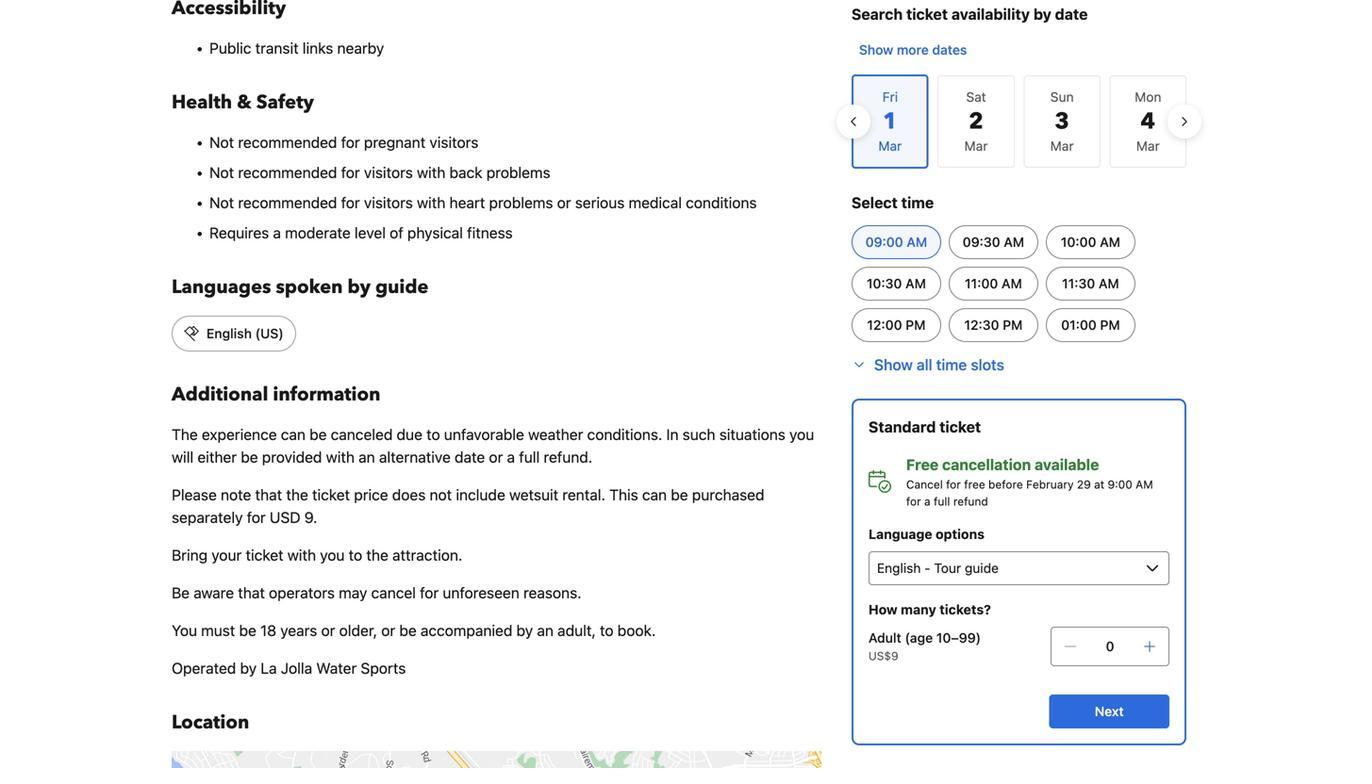 Task type: describe. For each thing, give the bounding box(es) containing it.
water
[[316, 660, 357, 678]]

that for note
[[255, 486, 282, 504]]

for up not recommended for visitors with back problems
[[341, 134, 360, 151]]

adult (age 10–99) us$9
[[869, 631, 981, 663]]

physical
[[408, 224, 463, 242]]

0
[[1106, 639, 1115, 655]]

rental.
[[563, 486, 606, 504]]

am for 09:00 am
[[907, 234, 928, 250]]

spoken
[[276, 275, 343, 301]]

9:00
[[1108, 478, 1133, 492]]

12:30 pm
[[965, 318, 1023, 333]]

sports
[[361, 660, 406, 678]]

mar for 3
[[1051, 138, 1074, 154]]

either
[[198, 449, 237, 467]]

health & safety
[[172, 90, 314, 116]]

accompanied
[[421, 622, 513, 640]]

for up requires a moderate level of physical fitness
[[341, 194, 360, 212]]

11:30 am
[[1063, 276, 1120, 292]]

be
[[172, 585, 190, 602]]

language options
[[869, 527, 985, 543]]

1 vertical spatial you
[[320, 547, 345, 565]]

february
[[1027, 478, 1074, 492]]

older,
[[339, 622, 377, 640]]

show all time slots button
[[852, 354, 1005, 376]]

due
[[397, 426, 423, 444]]

with left back at the top left
[[417, 164, 446, 182]]

an inside the experience can be canceled due to unfavorable weather conditions. in such situations you will either be provided with an alternative date or a full refund.
[[359, 449, 375, 467]]

provided
[[262, 449, 322, 467]]

next
[[1095, 704, 1124, 720]]

english (us)
[[207, 326, 284, 342]]

am for 10:30 am
[[906, 276, 926, 292]]

reasons.
[[524, 585, 582, 602]]

be up provided
[[310, 426, 327, 444]]

canceled
[[331, 426, 393, 444]]

requires a moderate level of physical fitness
[[209, 224, 513, 242]]

free cancellation available cancel for free before february 29 at 9:00 am for a full refund
[[907, 456, 1154, 509]]

1 vertical spatial to
[[349, 547, 363, 565]]

next button
[[1050, 695, 1170, 729]]

10–99)
[[937, 631, 981, 646]]

conditions
[[686, 194, 757, 212]]

09:30
[[963, 234, 1001, 250]]

pregnant
[[364, 134, 426, 151]]

10:30 am
[[867, 276, 926, 292]]

am for 11:30 am
[[1099, 276, 1120, 292]]

ticket up cancellation
[[940, 418, 981, 436]]

ticket up the 'show more dates'
[[907, 5, 948, 23]]

or right older,
[[381, 622, 395, 640]]

la
[[261, 660, 277, 678]]

9.
[[305, 509, 317, 527]]

12:30
[[965, 318, 1000, 333]]

the experience can be canceled due to unfavorable weather conditions. in such situations you will either be provided with an alternative date or a full refund.
[[172, 426, 815, 467]]

languages
[[172, 275, 271, 301]]

years
[[280, 622, 317, 640]]

languages spoken by guide
[[172, 275, 429, 301]]

can inside the experience can be canceled due to unfavorable weather conditions. in such situations you will either be provided with an alternative date or a full refund.
[[281, 426, 306, 444]]

before
[[989, 478, 1023, 492]]

price
[[354, 486, 388, 504]]

language
[[869, 527, 933, 543]]

time inside button
[[937, 356, 967, 374]]

additional information
[[172, 382, 381, 408]]

safety
[[256, 90, 314, 116]]

show for show all time slots
[[875, 356, 913, 374]]

3
[[1055, 106, 1070, 137]]

in
[[667, 426, 679, 444]]

cancel
[[371, 585, 416, 602]]

sun
[[1051, 89, 1074, 105]]

requires
[[209, 224, 269, 242]]

for left free
[[946, 478, 961, 492]]

sun 3 mar
[[1051, 89, 1074, 154]]

bring
[[172, 547, 208, 565]]

am for 09:30 am
[[1004, 234, 1025, 250]]

11:00
[[965, 276, 999, 292]]

1 vertical spatial an
[[537, 622, 554, 640]]

not for not recommended for pregnant visitors
[[209, 134, 234, 151]]

ticket inside please note that the ticket price does not include wetsuit rental. this can be purchased separately for usd 9.
[[312, 486, 350, 504]]

12:00
[[867, 318, 903, 333]]

operators
[[269, 585, 335, 602]]

book.
[[618, 622, 656, 640]]

full inside the experience can be canceled due to unfavorable weather conditions. in such situations you will either be provided with an alternative date or a full refund.
[[519, 449, 540, 467]]

refund.
[[544, 449, 593, 467]]

be down the cancel
[[399, 622, 417, 640]]

you must be 18 years or older, or be accompanied by an adult, to book.
[[172, 622, 656, 640]]

visitors for back
[[364, 164, 413, 182]]

problems for back
[[487, 164, 551, 182]]

recommended for not recommended for visitors with back problems
[[238, 164, 337, 182]]

for down not recommended for pregnant visitors
[[341, 164, 360, 182]]

for right the cancel
[[420, 585, 439, 602]]

with up physical
[[417, 194, 446, 212]]

not
[[430, 486, 452, 504]]

english
[[207, 326, 252, 342]]

will
[[172, 449, 194, 467]]

or inside the experience can be canceled due to unfavorable weather conditions. in such situations you will either be provided with an alternative date or a full refund.
[[489, 449, 503, 467]]

am for 10:00 am
[[1100, 234, 1121, 250]]

at
[[1095, 478, 1105, 492]]

for inside please note that the ticket price does not include wetsuit rental. this can be purchased separately for usd 9.
[[247, 509, 266, 527]]

by right availability
[[1034, 5, 1052, 23]]

not recommended for pregnant visitors
[[209, 134, 479, 151]]

aware
[[194, 585, 234, 602]]

by down the reasons.
[[517, 622, 533, 640]]

0 vertical spatial date
[[1056, 5, 1088, 23]]

11:30
[[1063, 276, 1096, 292]]

alternative
[[379, 449, 451, 467]]

search
[[852, 5, 903, 23]]

2 horizontal spatial to
[[600, 622, 614, 640]]

all
[[917, 356, 933, 374]]

operated by la jolla water sports
[[172, 660, 406, 678]]

29
[[1077, 478, 1091, 492]]

am inside free cancellation available cancel for free before february 29 at 9:00 am for a full refund
[[1136, 478, 1154, 492]]

adult,
[[558, 622, 596, 640]]

not for not recommended for visitors with back problems
[[209, 164, 234, 182]]

0 vertical spatial visitors
[[430, 134, 479, 151]]



Task type: vqa. For each thing, say whether or not it's contained in the screenshot.


Task type: locate. For each thing, give the bounding box(es) containing it.
by left la at the bottom left
[[240, 660, 257, 678]]

adult
[[869, 631, 902, 646]]

visitors up of
[[364, 194, 413, 212]]

back
[[450, 164, 483, 182]]

for
[[341, 134, 360, 151], [341, 164, 360, 182], [341, 194, 360, 212], [946, 478, 961, 492], [907, 495, 922, 509], [247, 509, 266, 527], [420, 585, 439, 602]]

you up may
[[320, 547, 345, 565]]

the inside please note that the ticket price does not include wetsuit rental. this can be purchased separately for usd 9.
[[286, 486, 308, 504]]

for down 'cancel' at the bottom right
[[907, 495, 922, 509]]

1 vertical spatial problems
[[489, 194, 553, 212]]

1 horizontal spatial pm
[[1003, 318, 1023, 333]]

your
[[212, 547, 242, 565]]

1 horizontal spatial full
[[934, 495, 951, 509]]

problems for heart
[[489, 194, 553, 212]]

pm right 12:30
[[1003, 318, 1023, 333]]

time right all
[[937, 356, 967, 374]]

to inside the experience can be canceled due to unfavorable weather conditions. in such situations you will either be provided with an alternative date or a full refund.
[[427, 426, 440, 444]]

operated
[[172, 660, 236, 678]]

0 vertical spatial you
[[790, 426, 815, 444]]

to
[[427, 426, 440, 444], [349, 547, 363, 565], [600, 622, 614, 640]]

sat 2 mar
[[965, 89, 988, 154]]

date right availability
[[1056, 5, 1088, 23]]

a inside the experience can be canceled due to unfavorable weather conditions. in such situations you will either be provided with an alternative date or a full refund.
[[507, 449, 515, 467]]

mon
[[1135, 89, 1162, 105]]

3 not from the top
[[209, 194, 234, 212]]

recommended up moderate
[[238, 194, 337, 212]]

mar inside the mon 4 mar
[[1137, 138, 1160, 154]]

visitors up back at the top left
[[430, 134, 479, 151]]

0 horizontal spatial pm
[[906, 318, 926, 333]]

12:00 pm
[[867, 318, 926, 333]]

may
[[339, 585, 367, 602]]

1 horizontal spatial mar
[[1051, 138, 1074, 154]]

for left usd
[[247, 509, 266, 527]]

a down unfavorable
[[507, 449, 515, 467]]

not recommended for visitors with heart problems or serious medical conditions
[[209, 194, 757, 212]]

you right 'situations' at the bottom of page
[[790, 426, 815, 444]]

0 vertical spatial not
[[209, 134, 234, 151]]

am right 10:00
[[1100, 234, 1121, 250]]

experience
[[202, 426, 277, 444]]

mar for 2
[[965, 138, 988, 154]]

transit
[[255, 39, 299, 57]]

1 vertical spatial date
[[455, 449, 485, 467]]

medical
[[629, 194, 682, 212]]

0 vertical spatial problems
[[487, 164, 551, 182]]

you inside the experience can be canceled due to unfavorable weather conditions. in such situations you will either be provided with an alternative date or a full refund.
[[790, 426, 815, 444]]

a inside free cancellation available cancel for free before february 29 at 9:00 am for a full refund
[[925, 495, 931, 509]]

am right 09:00
[[907, 234, 928, 250]]

2 horizontal spatial pm
[[1101, 318, 1121, 333]]

an
[[359, 449, 375, 467], [537, 622, 554, 640]]

full down weather
[[519, 449, 540, 467]]

or right years
[[321, 622, 335, 640]]

many
[[901, 602, 937, 618]]

or down unfavorable
[[489, 449, 503, 467]]

0 vertical spatial that
[[255, 486, 282, 504]]

or left serious
[[557, 194, 571, 212]]

problems up fitness
[[489, 194, 553, 212]]

2 vertical spatial recommended
[[238, 194, 337, 212]]

fitness
[[467, 224, 513, 242]]

nearby
[[337, 39, 384, 57]]

that up usd
[[255, 486, 282, 504]]

serious
[[575, 194, 625, 212]]

the up usd
[[286, 486, 308, 504]]

am right 10:30
[[906, 276, 926, 292]]

additional
[[172, 382, 268, 408]]

pm for 12:00 pm
[[906, 318, 926, 333]]

visitors
[[430, 134, 479, 151], [364, 164, 413, 182], [364, 194, 413, 212]]

how many tickets?
[[869, 602, 992, 618]]

wetsuit
[[509, 486, 559, 504]]

1 recommended from the top
[[238, 134, 337, 151]]

please
[[172, 486, 217, 504]]

0 horizontal spatial a
[[273, 224, 281, 242]]

public transit links nearby
[[209, 39, 384, 57]]

recommended down not recommended for pregnant visitors
[[238, 164, 337, 182]]

unfavorable
[[444, 426, 524, 444]]

to up may
[[349, 547, 363, 565]]

unforeseen
[[443, 585, 520, 602]]

region
[[837, 67, 1202, 176]]

by left the "guide"
[[348, 275, 371, 301]]

can right this
[[642, 486, 667, 504]]

situations
[[720, 426, 786, 444]]

the up be aware that operators may cancel for unforeseen reasons.
[[366, 547, 389, 565]]

be left 18
[[239, 622, 256, 640]]

can inside please note that the ticket price does not include wetsuit rental. this can be purchased separately for usd 9.
[[642, 486, 667, 504]]

0 horizontal spatial mar
[[965, 138, 988, 154]]

2 pm from the left
[[1003, 318, 1023, 333]]

1 vertical spatial that
[[238, 585, 265, 602]]

guide
[[375, 275, 429, 301]]

time right select
[[902, 194, 934, 212]]

2 mar from the left
[[1051, 138, 1074, 154]]

2 vertical spatial visitors
[[364, 194, 413, 212]]

1 horizontal spatial a
[[507, 449, 515, 467]]

show more dates button
[[852, 33, 975, 67]]

be aware that operators may cancel for unforeseen reasons.
[[172, 585, 582, 602]]

0 horizontal spatial the
[[286, 486, 308, 504]]

an left the adult,
[[537, 622, 554, 640]]

am for 11:00 am
[[1002, 276, 1023, 292]]

ticket up the 9.
[[312, 486, 350, 504]]

2
[[969, 106, 984, 137]]

3 recommended from the top
[[238, 194, 337, 212]]

that for aware
[[238, 585, 265, 602]]

visitors down pregnant on the top of page
[[364, 164, 413, 182]]

date inside the experience can be canceled due to unfavorable weather conditions. in such situations you will either be provided with an alternative date or a full refund.
[[455, 449, 485, 467]]

0 horizontal spatial to
[[349, 547, 363, 565]]

full down 'cancel' at the bottom right
[[934, 495, 951, 509]]

with down "canceled"
[[326, 449, 355, 467]]

mar down 3
[[1051, 138, 1074, 154]]

us$9
[[869, 650, 899, 663]]

0 vertical spatial recommended
[[238, 134, 337, 151]]

1 vertical spatial not
[[209, 164, 234, 182]]

by
[[1034, 5, 1052, 23], [348, 275, 371, 301], [517, 622, 533, 640], [240, 660, 257, 678]]

to left book. on the bottom left
[[600, 622, 614, 640]]

can up provided
[[281, 426, 306, 444]]

select time
[[852, 194, 934, 212]]

available
[[1035, 456, 1100, 474]]

1 vertical spatial recommended
[[238, 164, 337, 182]]

must
[[201, 622, 235, 640]]

purchased
[[692, 486, 765, 504]]

&
[[237, 90, 252, 116]]

bring your ticket with you to the attraction.
[[172, 547, 463, 565]]

an down "canceled"
[[359, 449, 375, 467]]

a right requires
[[273, 224, 281, 242]]

such
[[683, 426, 716, 444]]

recommended
[[238, 134, 337, 151], [238, 164, 337, 182], [238, 194, 337, 212]]

that inside please note that the ticket price does not include wetsuit rental. this can be purchased separately for usd 9.
[[255, 486, 282, 504]]

0 horizontal spatial an
[[359, 449, 375, 467]]

0 vertical spatial a
[[273, 224, 281, 242]]

ticket right your at the bottom left
[[246, 547, 284, 565]]

0 vertical spatial to
[[427, 426, 440, 444]]

links
[[303, 39, 333, 57]]

a down 'cancel' at the bottom right
[[925, 495, 931, 509]]

show all time slots
[[875, 356, 1005, 374]]

this
[[610, 486, 639, 504]]

mar for 4
[[1137, 138, 1160, 154]]

jolla
[[281, 660, 312, 678]]

2 not from the top
[[209, 164, 234, 182]]

free
[[907, 456, 939, 474]]

show down search
[[859, 42, 894, 58]]

1 horizontal spatial can
[[642, 486, 667, 504]]

show for show more dates
[[859, 42, 894, 58]]

3 mar from the left
[[1137, 138, 1160, 154]]

am right the 09:30
[[1004, 234, 1025, 250]]

1 horizontal spatial you
[[790, 426, 815, 444]]

that right the aware
[[238, 585, 265, 602]]

cancel
[[907, 478, 943, 492]]

3 pm from the left
[[1101, 318, 1121, 333]]

mar down 2
[[965, 138, 988, 154]]

am right 11:00
[[1002, 276, 1023, 292]]

4
[[1141, 106, 1156, 137]]

09:30 am
[[963, 234, 1025, 250]]

2 horizontal spatial mar
[[1137, 138, 1160, 154]]

full inside free cancellation available cancel for free before february 29 at 9:00 am for a full refund
[[934, 495, 951, 509]]

more
[[897, 42, 929, 58]]

0 horizontal spatial can
[[281, 426, 306, 444]]

with
[[417, 164, 446, 182], [417, 194, 446, 212], [326, 449, 355, 467], [288, 547, 316, 565]]

show inside button
[[875, 356, 913, 374]]

pm for 01:00 pm
[[1101, 318, 1121, 333]]

not for not recommended for visitors with heart problems or serious medical conditions
[[209, 194, 234, 212]]

be
[[310, 426, 327, 444], [241, 449, 258, 467], [671, 486, 688, 504], [239, 622, 256, 640], [399, 622, 417, 640]]

attraction.
[[393, 547, 463, 565]]

show left all
[[875, 356, 913, 374]]

1 vertical spatial the
[[366, 547, 389, 565]]

mon 4 mar
[[1135, 89, 1162, 154]]

0 vertical spatial can
[[281, 426, 306, 444]]

0 vertical spatial time
[[902, 194, 934, 212]]

1 mar from the left
[[965, 138, 988, 154]]

visitors for heart
[[364, 194, 413, 212]]

1 vertical spatial can
[[642, 486, 667, 504]]

recommended down safety
[[238, 134, 337, 151]]

2 vertical spatial a
[[925, 495, 931, 509]]

pm
[[906, 318, 926, 333], [1003, 318, 1023, 333], [1101, 318, 1121, 333]]

include
[[456, 486, 506, 504]]

availability
[[952, 5, 1030, 23]]

be left purchased
[[671, 486, 688, 504]]

am
[[907, 234, 928, 250], [1004, 234, 1025, 250], [1100, 234, 1121, 250], [906, 276, 926, 292], [1002, 276, 1023, 292], [1099, 276, 1120, 292], [1136, 478, 1154, 492]]

1 pm from the left
[[906, 318, 926, 333]]

1 vertical spatial show
[[875, 356, 913, 374]]

you
[[172, 622, 197, 640]]

0 horizontal spatial you
[[320, 547, 345, 565]]

moderate
[[285, 224, 351, 242]]

recommended for not recommended for visitors with heart problems or serious medical conditions
[[238, 194, 337, 212]]

1 vertical spatial a
[[507, 449, 515, 467]]

0 horizontal spatial time
[[902, 194, 934, 212]]

mar down 4
[[1137, 138, 1160, 154]]

be down experience at the bottom of the page
[[241, 449, 258, 467]]

slots
[[971, 356, 1005, 374]]

does
[[392, 486, 426, 504]]

0 vertical spatial an
[[359, 449, 375, 467]]

options
[[936, 527, 985, 543]]

1 vertical spatial time
[[937, 356, 967, 374]]

(age
[[905, 631, 933, 646]]

1 vertical spatial visitors
[[364, 164, 413, 182]]

the
[[172, 426, 198, 444]]

1 not from the top
[[209, 134, 234, 151]]

tickets?
[[940, 602, 992, 618]]

recommended for not recommended for pregnant visitors
[[238, 134, 337, 151]]

0 horizontal spatial full
[[519, 449, 540, 467]]

region containing 2
[[837, 67, 1202, 176]]

2 recommended from the top
[[238, 164, 337, 182]]

10:00 am
[[1061, 234, 1121, 250]]

2 vertical spatial not
[[209, 194, 234, 212]]

am right 11:30
[[1099, 276, 1120, 292]]

of
[[390, 224, 404, 242]]

(us)
[[255, 326, 284, 342]]

ticket
[[907, 5, 948, 23], [940, 418, 981, 436], [312, 486, 350, 504], [246, 547, 284, 565]]

1 horizontal spatial date
[[1056, 5, 1088, 23]]

am right 9:00
[[1136, 478, 1154, 492]]

1 horizontal spatial to
[[427, 426, 440, 444]]

1 horizontal spatial an
[[537, 622, 554, 640]]

pm right 12:00
[[906, 318, 926, 333]]

date down unfavorable
[[455, 449, 485, 467]]

2 horizontal spatial a
[[925, 495, 931, 509]]

map region
[[172, 752, 822, 769]]

problems up not recommended for visitors with heart problems or serious medical conditions
[[487, 164, 551, 182]]

1 vertical spatial full
[[934, 495, 951, 509]]

1 horizontal spatial the
[[366, 547, 389, 565]]

0 vertical spatial show
[[859, 42, 894, 58]]

0 vertical spatial full
[[519, 449, 540, 467]]

pm right 01:00
[[1101, 318, 1121, 333]]

with up operators
[[288, 547, 316, 565]]

0 horizontal spatial date
[[455, 449, 485, 467]]

pm for 12:30 pm
[[1003, 318, 1023, 333]]

show inside button
[[859, 42, 894, 58]]

1 horizontal spatial time
[[937, 356, 967, 374]]

2 vertical spatial to
[[600, 622, 614, 640]]

0 vertical spatial the
[[286, 486, 308, 504]]

show more dates
[[859, 42, 967, 58]]

cancellation
[[943, 456, 1031, 474]]

be inside please note that the ticket price does not include wetsuit rental. this can be purchased separately for usd 9.
[[671, 486, 688, 504]]

with inside the experience can be canceled due to unfavorable weather conditions. in such situations you will either be provided with an alternative date or a full refund.
[[326, 449, 355, 467]]

to right the due at left
[[427, 426, 440, 444]]



